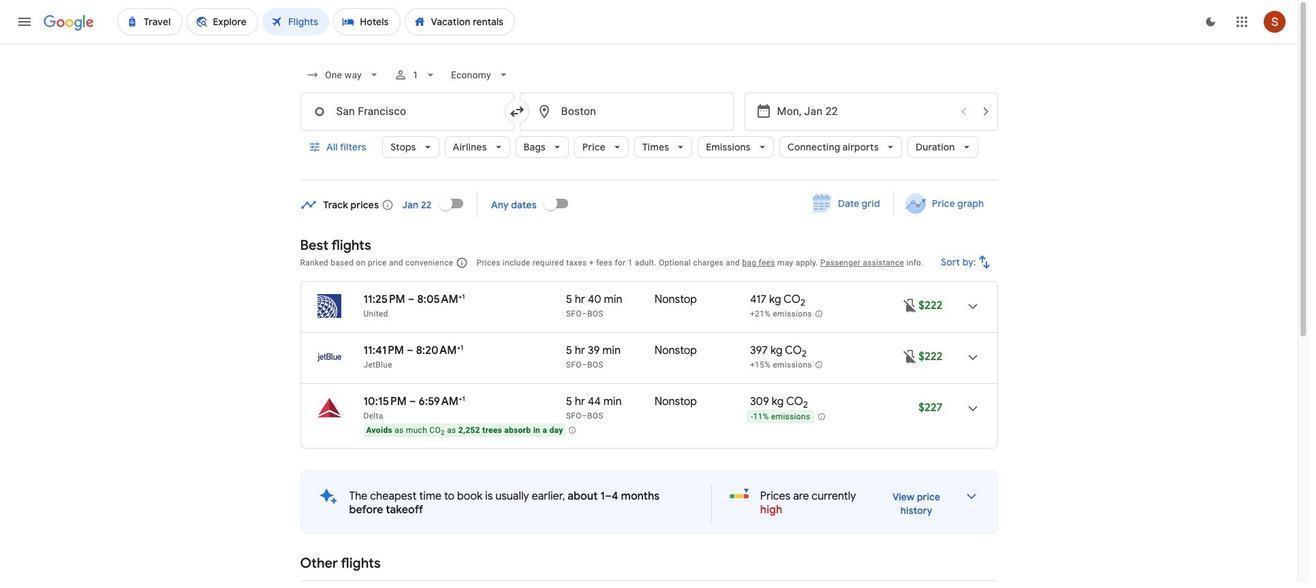 Task type: locate. For each thing, give the bounding box(es) containing it.
main content
[[300, 187, 998, 582]]

flight details. leaves san francisco international airport (sfo) at 11:41 pm on monday, january 22 and arrives at boston logan international airport (bos) at 8:20 am on tuesday, january 23. image
[[956, 341, 989, 374]]

nonstop flight. element for total duration 5 hr 39 min. element
[[655, 344, 697, 360]]

2 nonstop flight. element from the top
[[655, 344, 697, 360]]

0 vertical spatial nonstop flight. element
[[655, 293, 697, 309]]

227 US dollars text field
[[918, 401, 943, 415]]

main menu image
[[16, 14, 33, 30]]

None text field
[[300, 93, 514, 131]]

this price for this flight doesn't include overhead bin access. if you need a carry-on bag, use the bags filter to update prices. image
[[902, 297, 918, 314]]

change appearance image
[[1194, 5, 1227, 38]]

total duration 5 hr 39 min. element
[[566, 344, 655, 360]]

2 vertical spatial nonstop flight. element
[[655, 395, 697, 411]]

222 us dollars text field for this price for this flight doesn't include overhead bin access. if you need a carry-on bag, use the bags filter to update prices. icon on the bottom
[[918, 350, 943, 364]]

222 us dollars text field left flight details. leaves san francisco international airport (sfo) at 11:25 pm on monday, january 22 and arrives at boston logan international airport (bos) at 8:05 am on tuesday, january 23. image
[[918, 299, 943, 313]]

flight details. leaves san francisco international airport (sfo) at 10:15 pm on monday, january 22 and arrives at boston logan international airport (bos) at 6:59 am on tuesday, january 23. image
[[956, 392, 989, 425]]

222 us dollars text field left flight details. leaves san francisco international airport (sfo) at 11:41 pm on monday, january 22 and arrives at boston logan international airport (bos) at 8:20 am on tuesday, january 23. image
[[918, 350, 943, 364]]

0 vertical spatial 222 us dollars text field
[[918, 299, 943, 313]]

view price history image
[[955, 480, 987, 513]]

1 vertical spatial nonstop flight. element
[[655, 344, 697, 360]]

total duration 5 hr 44 min. element
[[566, 395, 655, 411]]

leaves san francisco international airport (sfo) at 11:25 pm on monday, january 22 and arrives at boston logan international airport (bos) at 8:05 am on tuesday, january 23. element
[[363, 292, 465, 307]]

3 nonstop flight. element from the top
[[655, 395, 697, 411]]

loading results progress bar
[[0, 44, 1298, 46]]

222 US dollars text field
[[918, 299, 943, 313], [918, 350, 943, 364]]

total duration 5 hr 40 min. element
[[566, 293, 655, 309]]

Arrival time: 8:05 AM on  Tuesday, January 23. text field
[[417, 292, 465, 307]]

None text field
[[519, 93, 733, 131]]

1 vertical spatial 222 us dollars text field
[[918, 350, 943, 364]]

None field
[[300, 63, 386, 87], [446, 63, 516, 87], [300, 63, 386, 87], [446, 63, 516, 87]]

Arrival time: 8:20 AM on  Tuesday, January 23. text field
[[416, 343, 463, 358]]

learn more about ranking image
[[456, 257, 468, 269]]

1 nonstop flight. element from the top
[[655, 293, 697, 309]]

nonstop flight. element
[[655, 293, 697, 309], [655, 344, 697, 360], [655, 395, 697, 411]]

Departure time: 10:15 PM. text field
[[363, 395, 407, 409]]

2 222 us dollars text field from the top
[[918, 350, 943, 364]]

find the best price region
[[300, 187, 998, 227]]

Departure time: 11:25 PM. text field
[[363, 293, 405, 307]]

1 222 us dollars text field from the top
[[918, 299, 943, 313]]

this price for this flight doesn't include overhead bin access. if you need a carry-on bag, use the bags filter to update prices. image
[[902, 348, 918, 365]]

Departure time: 11:41 PM. text field
[[363, 344, 404, 358]]

leaves san francisco international airport (sfo) at 11:41 pm on monday, january 22 and arrives at boston logan international airport (bos) at 8:20 am on tuesday, january 23. element
[[363, 343, 463, 358]]

None search field
[[300, 59, 998, 181]]



Task type: vqa. For each thing, say whether or not it's contained in the screenshot.
Arrival time: 6:59 AM on  Tuesday, January 23. text box
yes



Task type: describe. For each thing, give the bounding box(es) containing it.
learn more about tracked prices image
[[382, 199, 394, 211]]

nonstop flight. element for total duration 5 hr 40 min. element
[[655, 293, 697, 309]]

swap origin and destination. image
[[509, 104, 525, 120]]

avoids as much co2 as 2252 trees absorb in a day. learn more about this calculation. image
[[568, 426, 577, 435]]

222 us dollars text field for this price for this flight doesn't include overhead bin access. if you need a carry-on bag, use the bags filter to update prices. image
[[918, 299, 943, 313]]

leaves san francisco international airport (sfo) at 10:15 pm on monday, january 22 and arrives at boston logan international airport (bos) at 6:59 am on tuesday, january 23. element
[[363, 394, 465, 409]]

Departure text field
[[777, 93, 951, 130]]

flight details. leaves san francisco international airport (sfo) at 11:25 pm on monday, january 22 and arrives at boston logan international airport (bos) at 8:05 am on tuesday, january 23. image
[[956, 290, 989, 323]]

nonstop flight. element for total duration 5 hr 44 min. element
[[655, 395, 697, 411]]

Arrival time: 6:59 AM on  Tuesday, January 23. text field
[[419, 394, 465, 409]]



